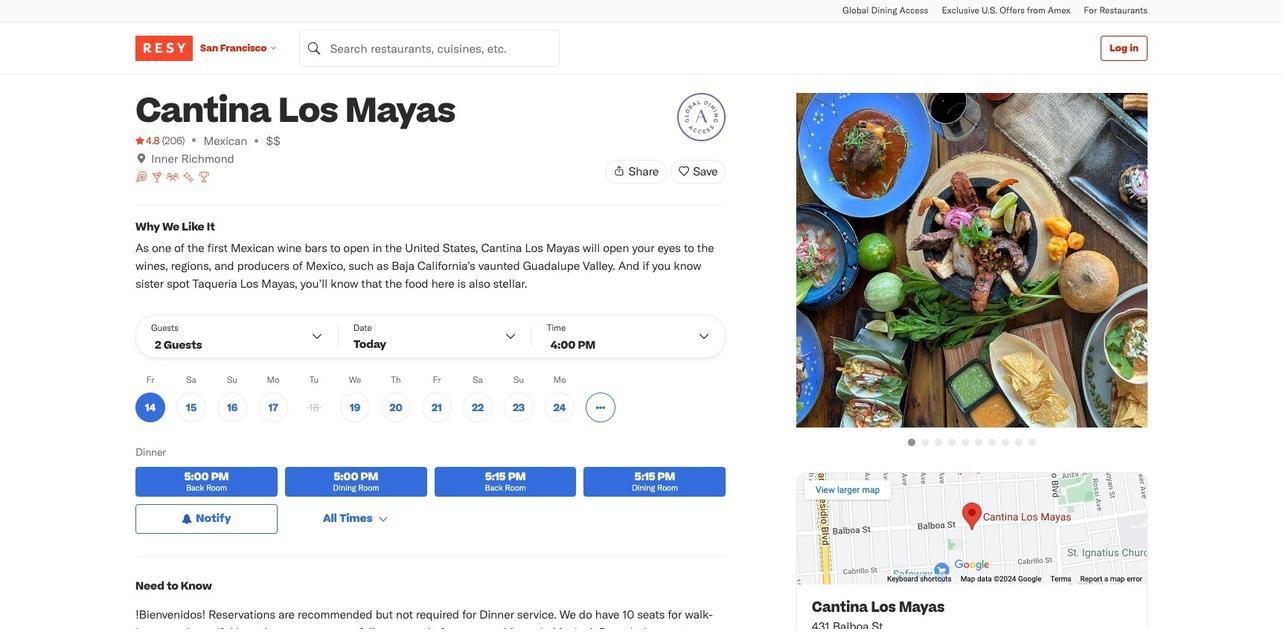Task type: vqa. For each thing, say whether or not it's contained in the screenshot.
MORE
no



Task type: locate. For each thing, give the bounding box(es) containing it.
None field
[[299, 29, 560, 67]]

4.8 out of 5 stars image
[[135, 133, 160, 148]]

Search restaurants, cuisines, etc. text field
[[299, 29, 560, 67]]



